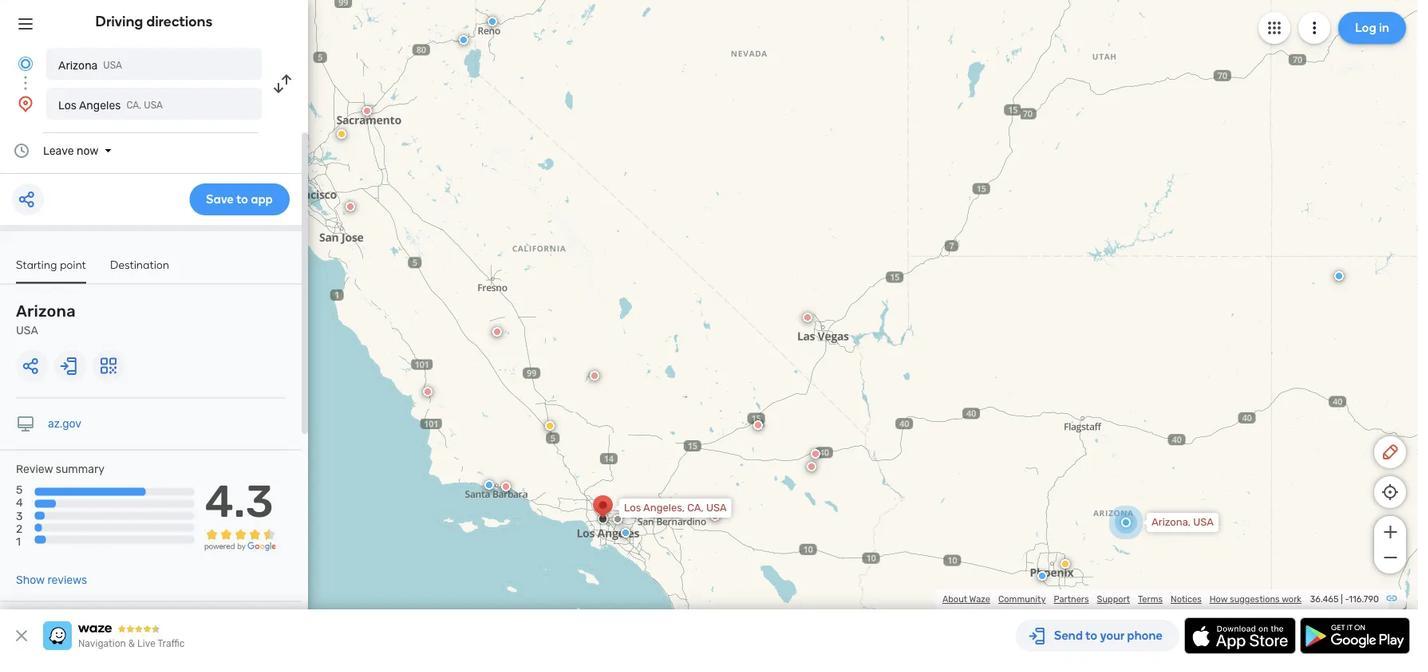 Task type: vqa. For each thing, say whether or not it's contained in the screenshot.
Navigation
yes



Task type: locate. For each thing, give the bounding box(es) containing it.
angeles
[[79, 99, 121, 112]]

waze
[[969, 594, 990, 605]]

road closed image
[[362, 106, 372, 116], [492, 327, 502, 337], [753, 421, 763, 430], [811, 449, 820, 459], [710, 512, 720, 521]]

arizona up angeles
[[58, 59, 98, 72]]

starting
[[16, 258, 57, 271]]

ca, for angeles,
[[687, 502, 704, 514]]

road closed image
[[346, 202, 355, 212], [803, 313, 813, 322], [590, 371, 599, 381], [423, 387, 433, 397], [807, 462, 817, 472], [501, 482, 511, 492]]

police image
[[459, 35, 469, 45], [1335, 271, 1344, 281], [484, 480, 494, 490], [621, 528, 631, 538], [1038, 571, 1047, 581]]

los left angeles,
[[624, 502, 641, 514]]

usa up the los angeles ca, usa
[[103, 60, 122, 71]]

ca, inside the los angeles ca, usa
[[126, 100, 142, 111]]

usa right the arizona,
[[1193, 516, 1214, 529]]

support
[[1097, 594, 1130, 605]]

arizona down starting point button
[[16, 302, 76, 321]]

arizona usa up angeles
[[58, 59, 122, 72]]

show reviews
[[16, 574, 87, 587]]

traffic
[[158, 639, 185, 650]]

arizona
[[58, 59, 98, 72], [16, 302, 76, 321]]

0 horizontal spatial los
[[58, 99, 77, 112]]

suggestions
[[1230, 594, 1280, 605]]

1 vertical spatial arizona usa
[[16, 302, 76, 337]]

notices
[[1171, 594, 1202, 605]]

police image
[[488, 17, 497, 26]]

community
[[998, 594, 1046, 605]]

4
[[16, 497, 23, 510]]

1 horizontal spatial hazard image
[[1061, 560, 1070, 569]]

computer image
[[16, 415, 35, 434]]

36.465
[[1310, 594, 1339, 605]]

5
[[16, 484, 23, 497]]

5 4 3 2 1
[[16, 484, 23, 548]]

usa right angeles,
[[706, 502, 727, 514]]

0 vertical spatial arizona
[[58, 59, 98, 72]]

1
[[16, 535, 21, 548]]

location image
[[16, 94, 35, 113]]

1 vertical spatial los
[[624, 502, 641, 514]]

live
[[137, 639, 156, 650]]

0 horizontal spatial ca,
[[126, 100, 142, 111]]

-
[[1345, 594, 1349, 605]]

0 vertical spatial ca,
[[126, 100, 142, 111]]

now
[[77, 144, 99, 157]]

partners
[[1054, 594, 1089, 605]]

navigation
[[78, 639, 126, 650]]

review summary
[[16, 463, 105, 476]]

terms
[[1138, 594, 1163, 605]]

notices link
[[1171, 594, 1202, 605]]

los left angeles
[[58, 99, 77, 112]]

0 vertical spatial los
[[58, 99, 77, 112]]

arizona usa down starting point button
[[16, 302, 76, 337]]

arizona, usa
[[1152, 516, 1214, 529]]

leave now
[[43, 144, 99, 157]]

zoom in image
[[1380, 523, 1400, 542]]

los
[[58, 99, 77, 112], [624, 502, 641, 514]]

ca, right angeles,
[[687, 502, 704, 514]]

0 vertical spatial arizona usa
[[58, 59, 122, 72]]

destination
[[110, 258, 169, 271]]

terms link
[[1138, 594, 1163, 605]]

1 vertical spatial ca,
[[687, 502, 704, 514]]

how
[[1210, 594, 1228, 605]]

1 horizontal spatial ca,
[[687, 502, 704, 514]]

ca,
[[126, 100, 142, 111], [687, 502, 704, 514]]

hazard image
[[545, 421, 555, 431], [1061, 560, 1070, 569]]

usa down starting point button
[[16, 324, 38, 337]]

az.gov
[[48, 417, 82, 431]]

how suggestions work link
[[1210, 594, 1302, 605]]

driving
[[95, 13, 143, 30]]

driving directions
[[95, 13, 213, 30]]

ca, right angeles
[[126, 100, 142, 111]]

arizona usa
[[58, 59, 122, 72], [16, 302, 76, 337]]

usa
[[103, 60, 122, 71], [144, 100, 163, 111], [16, 324, 38, 337], [706, 502, 727, 514], [1193, 516, 1214, 529]]

usa right angeles
[[144, 100, 163, 111]]

&
[[128, 639, 135, 650]]

1 horizontal spatial los
[[624, 502, 641, 514]]

0 vertical spatial hazard image
[[545, 421, 555, 431]]

usa inside the los angeles ca, usa
[[144, 100, 163, 111]]

review
[[16, 463, 53, 476]]

4.3
[[205, 475, 274, 528]]



Task type: describe. For each thing, give the bounding box(es) containing it.
current location image
[[16, 54, 35, 73]]

|
[[1341, 594, 1343, 605]]

angeles,
[[643, 502, 685, 514]]

starting point
[[16, 258, 86, 271]]

los for angeles
[[58, 99, 77, 112]]

about
[[943, 594, 967, 605]]

pencil image
[[1381, 443, 1400, 462]]

0 horizontal spatial hazard image
[[545, 421, 555, 431]]

summary
[[56, 463, 105, 476]]

arizona,
[[1152, 516, 1191, 529]]

point
[[60, 258, 86, 271]]

36.465 | -116.790
[[1310, 594, 1379, 605]]

2
[[16, 522, 23, 535]]

clock image
[[12, 141, 31, 160]]

link image
[[1386, 592, 1398, 605]]

zoom out image
[[1380, 548, 1400, 567]]

los for angeles,
[[624, 502, 641, 514]]

ca, for angeles
[[126, 100, 142, 111]]

about waze link
[[943, 594, 990, 605]]

partners link
[[1054, 594, 1089, 605]]

destination button
[[110, 258, 169, 282]]

starting point button
[[16, 258, 86, 284]]

support link
[[1097, 594, 1130, 605]]

reviews
[[47, 574, 87, 587]]

work
[[1282, 594, 1302, 605]]

1 vertical spatial hazard image
[[1061, 560, 1070, 569]]

directions
[[146, 13, 213, 30]]

1 vertical spatial arizona
[[16, 302, 76, 321]]

accident image
[[613, 515, 623, 524]]

x image
[[12, 627, 31, 646]]

los angeles ca, usa
[[58, 99, 163, 112]]

3
[[16, 509, 23, 523]]

los angeles, ca, usa
[[624, 502, 727, 514]]

navigation & live traffic
[[78, 639, 185, 650]]

show
[[16, 574, 45, 587]]

hazard image
[[337, 129, 346, 139]]

leave
[[43, 144, 74, 157]]

az.gov link
[[48, 417, 82, 431]]

community link
[[998, 594, 1046, 605]]

about waze community partners support terms notices how suggestions work
[[943, 594, 1302, 605]]

116.790
[[1349, 594, 1379, 605]]



